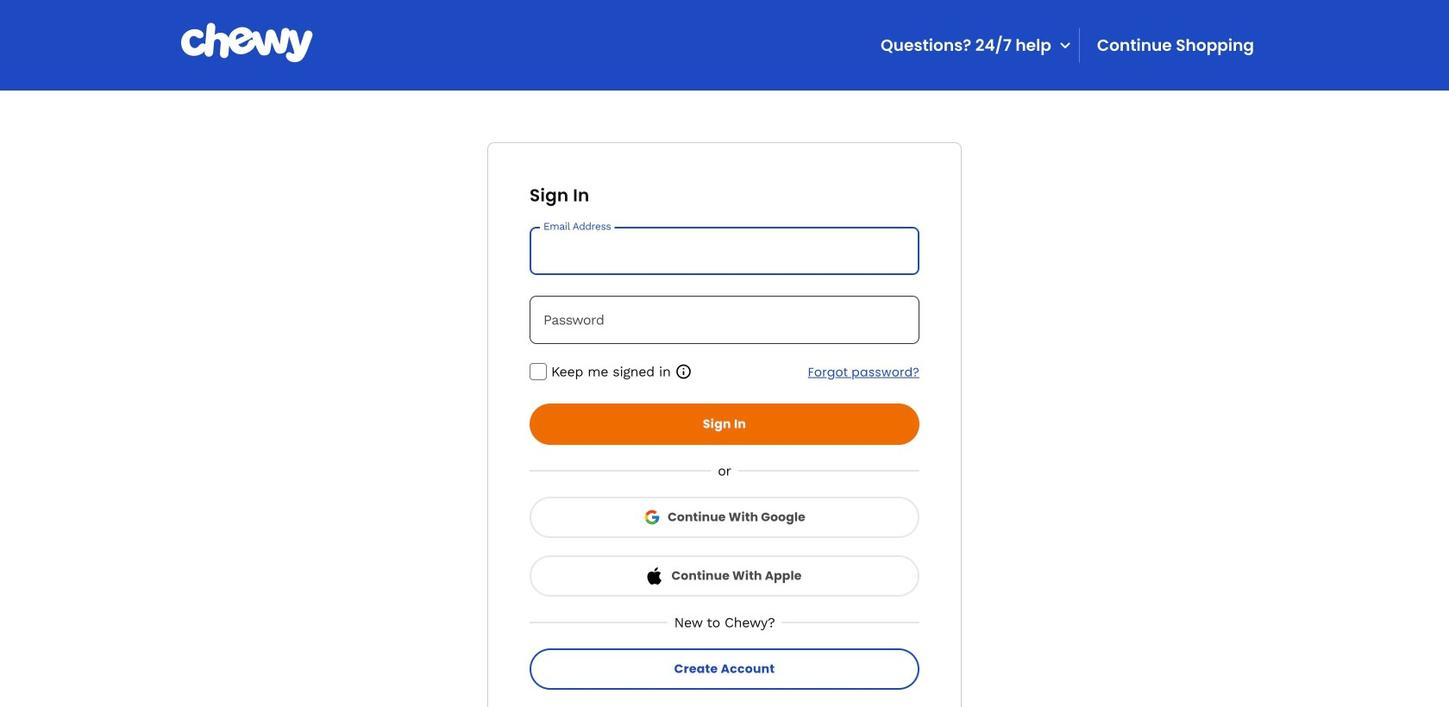 Task type: describe. For each thing, give the bounding box(es) containing it.
chewy logo image
[[181, 23, 313, 62]]



Task type: locate. For each thing, give the bounding box(es) containing it.
more info image
[[675, 363, 693, 381]]

None email field
[[530, 227, 920, 275]]

None password field
[[530, 296, 920, 344]]



Task type: vqa. For each thing, say whether or not it's contained in the screenshot.
password field at the top of page
yes



